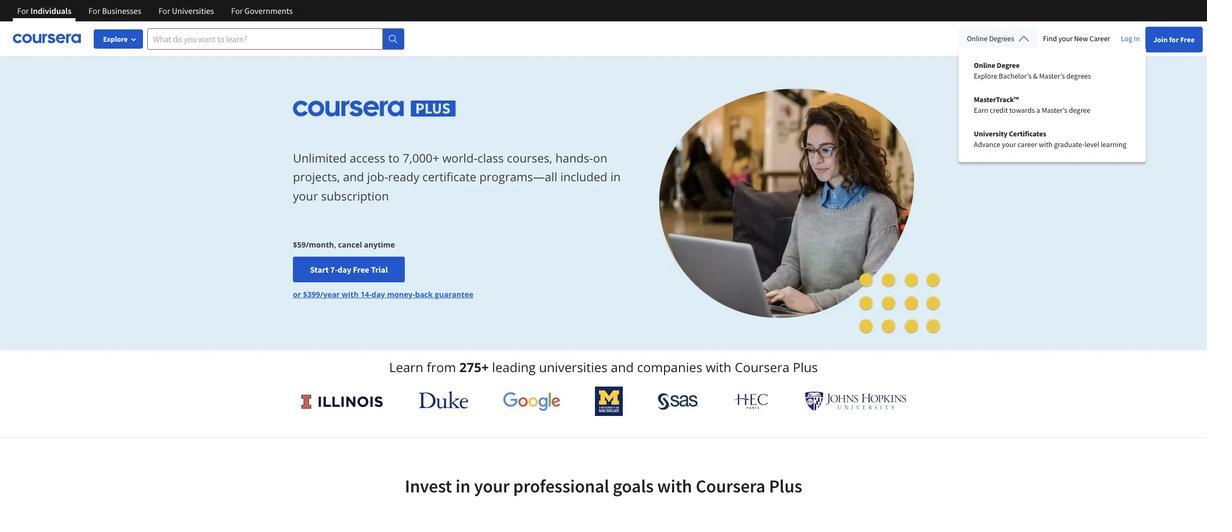 Task type: describe. For each thing, give the bounding box(es) containing it.
1 vertical spatial coursera
[[696, 476, 765, 498]]

275+
[[459, 359, 489, 377]]

professional
[[513, 476, 609, 498]]

businesses
[[102, 5, 141, 16]]

What do you want to learn? text field
[[147, 28, 383, 50]]

university of michigan image
[[595, 387, 623, 417]]

sas image
[[658, 393, 698, 411]]

unlimited access to 7,000+ world-class courses, hands-on projects, and job-ready certificate programs—all included in your subscription
[[293, 150, 621, 204]]

class
[[477, 150, 504, 166]]

degree
[[1069, 106, 1091, 115]]

or $399 /year with 14-day money-back guarantee
[[293, 290, 474, 300]]

14-
[[361, 290, 372, 300]]

subscription
[[321, 188, 389, 204]]

online degrees button
[[958, 27, 1038, 50]]

included
[[560, 169, 608, 185]]

master's for &
[[1039, 71, 1065, 81]]

with left 14-
[[342, 290, 359, 300]]

anytime
[[364, 240, 395, 250]]

trial
[[371, 265, 388, 275]]

courses,
[[507, 150, 552, 166]]

governments
[[245, 5, 293, 16]]

with right goals
[[657, 476, 692, 498]]

$59
[[293, 240, 306, 250]]

your inside unlimited access to 7,000+ world-class courses, hands-on projects, and job-ready certificate programs—all included in your subscription
[[293, 188, 318, 204]]

career
[[1018, 140, 1037, 149]]

degrees
[[989, 34, 1014, 43]]

explore inside popup button
[[103, 34, 128, 44]]

1 horizontal spatial day
[[372, 290, 385, 300]]

/year
[[320, 290, 340, 300]]

goals
[[613, 476, 654, 498]]

certificate
[[422, 169, 476, 185]]

/month,
[[306, 240, 336, 250]]

for businesses
[[89, 5, 141, 16]]

back
[[415, 290, 433, 300]]

online for online degrees
[[967, 34, 988, 43]]

mastertrack™
[[974, 95, 1019, 104]]

world-
[[442, 150, 477, 166]]

log
[[1121, 34, 1133, 43]]

day inside "button"
[[338, 265, 351, 275]]

individuals
[[31, 5, 71, 16]]

your inside 'link'
[[1059, 34, 1073, 43]]

new
[[1074, 34, 1088, 43]]

hands-
[[555, 150, 593, 166]]

advance
[[974, 140, 1000, 149]]

banner navigation
[[9, 0, 301, 21]]

for for individuals
[[17, 5, 29, 16]]

coursera image
[[13, 30, 81, 47]]

universities
[[172, 5, 214, 16]]

0 vertical spatial coursera
[[735, 359, 790, 377]]

ready
[[388, 169, 419, 185]]

job-
[[367, 169, 388, 185]]

in
[[1134, 34, 1140, 43]]

log in link
[[1116, 32, 1145, 45]]

start 7-day free trial
[[310, 265, 388, 275]]

unlimited
[[293, 150, 347, 166]]

7-
[[330, 265, 338, 275]]

join for free link
[[1145, 27, 1203, 52]]

join for free
[[1153, 35, 1195, 44]]

find your new career
[[1043, 34, 1110, 43]]

from
[[427, 359, 456, 377]]

0 vertical spatial free
[[1180, 35, 1195, 44]]

google image
[[503, 392, 561, 412]]

invest in your professional goals with coursera plus
[[405, 476, 802, 498]]

for for governments
[[231, 5, 243, 16]]

your inside the 'university certificates advance your career with graduate-level learning'
[[1002, 140, 1016, 149]]



Task type: vqa. For each thing, say whether or not it's contained in the screenshot.
by filipa c • oct 2, 2023
no



Task type: locate. For each thing, give the bounding box(es) containing it.
0 horizontal spatial in
[[456, 476, 471, 498]]

and inside unlimited access to 7,000+ world-class courses, hands-on projects, and job-ready certificate programs—all included in your subscription
[[343, 169, 364, 185]]

guarantee
[[435, 290, 474, 300]]

1 vertical spatial free
[[353, 265, 369, 275]]

0 horizontal spatial and
[[343, 169, 364, 185]]

log in
[[1121, 34, 1140, 43]]

learn
[[389, 359, 423, 377]]

start 7-day free trial button
[[293, 257, 405, 283]]

explore inside online degree explore bachelor's & master's degrees
[[974, 71, 997, 81]]

master's inside "mastertrack™ earn credit towards a master's degree"
[[1042, 106, 1068, 115]]

0 vertical spatial in
[[611, 169, 621, 185]]

for individuals
[[17, 5, 71, 16]]

explore down for businesses
[[103, 34, 128, 44]]

start
[[310, 265, 329, 275]]

universities
[[539, 359, 608, 377]]

for universities
[[159, 5, 214, 16]]

7,000+
[[403, 150, 439, 166]]

and
[[343, 169, 364, 185], [611, 359, 634, 377]]

johns hopkins university image
[[805, 392, 907, 412]]

in right invest
[[456, 476, 471, 498]]

with inside the 'university certificates advance your career with graduate-level learning'
[[1039, 140, 1053, 149]]

0 vertical spatial master's
[[1039, 71, 1065, 81]]

1 for from the left
[[17, 5, 29, 16]]

0 horizontal spatial day
[[338, 265, 351, 275]]

university certificates advance your career with graduate-level learning
[[974, 129, 1127, 149]]

explore down degree
[[974, 71, 997, 81]]

0 vertical spatial plus
[[793, 359, 818, 377]]

with
[[1039, 140, 1053, 149], [342, 290, 359, 300], [706, 359, 732, 377], [657, 476, 692, 498]]

1 vertical spatial plus
[[769, 476, 802, 498]]

1 vertical spatial day
[[372, 290, 385, 300]]

day
[[338, 265, 351, 275], [372, 290, 385, 300]]

explore button
[[94, 29, 143, 49]]

master's for a
[[1042, 106, 1068, 115]]

free right for
[[1180, 35, 1195, 44]]

find your new career link
[[1038, 32, 1116, 46]]

0 vertical spatial and
[[343, 169, 364, 185]]

earn
[[974, 106, 988, 115]]

career
[[1090, 34, 1110, 43]]

bachelor's
[[999, 71, 1032, 81]]

degree
[[997, 61, 1020, 70]]

duke university image
[[419, 392, 468, 409]]

3 for from the left
[[159, 5, 170, 16]]

plus
[[793, 359, 818, 377], [769, 476, 802, 498]]

day down $59 /month, cancel anytime
[[338, 265, 351, 275]]

online inside online degrees popup button
[[967, 34, 988, 43]]

learning
[[1101, 140, 1127, 149]]

credit
[[990, 106, 1008, 115]]

towards
[[1010, 106, 1035, 115]]

invest
[[405, 476, 452, 498]]

1 vertical spatial online
[[974, 61, 995, 70]]

companies
[[637, 359, 703, 377]]

for
[[1169, 35, 1179, 44]]

certificates
[[1009, 129, 1046, 139]]

&
[[1033, 71, 1038, 81]]

online left degrees
[[967, 34, 988, 43]]

on
[[593, 150, 607, 166]]

0 vertical spatial day
[[338, 265, 351, 275]]

in inside unlimited access to 7,000+ world-class courses, hands-on projects, and job-ready certificate programs—all included in your subscription
[[611, 169, 621, 185]]

access
[[350, 150, 385, 166]]

university of illinois at urbana-champaign image
[[300, 393, 384, 411]]

for for businesses
[[89, 5, 100, 16]]

for left governments
[[231, 5, 243, 16]]

coursera
[[735, 359, 790, 377], [696, 476, 765, 498]]

cancel
[[338, 240, 362, 250]]

day left money-
[[372, 290, 385, 300]]

for left 'businesses'
[[89, 5, 100, 16]]

1 vertical spatial master's
[[1042, 106, 1068, 115]]

0 vertical spatial online
[[967, 34, 988, 43]]

in right included
[[611, 169, 621, 185]]

explore
[[103, 34, 128, 44], [974, 71, 997, 81]]

0 vertical spatial explore
[[103, 34, 128, 44]]

to
[[388, 150, 400, 166]]

online degree explore bachelor's & master's degrees
[[974, 61, 1091, 81]]

leading
[[492, 359, 536, 377]]

master's
[[1039, 71, 1065, 81], [1042, 106, 1068, 115]]

for governments
[[231, 5, 293, 16]]

coursera plus image
[[293, 101, 456, 117]]

programs—all
[[480, 169, 557, 185]]

4 for from the left
[[231, 5, 243, 16]]

0 horizontal spatial free
[[353, 265, 369, 275]]

1 horizontal spatial and
[[611, 359, 634, 377]]

join
[[1153, 35, 1168, 44]]

free
[[1180, 35, 1195, 44], [353, 265, 369, 275]]

1 horizontal spatial explore
[[974, 71, 997, 81]]

with right the companies
[[706, 359, 732, 377]]

find
[[1043, 34, 1057, 43]]

online inside online degree explore bachelor's & master's degrees
[[974, 61, 995, 70]]

2 for from the left
[[89, 5, 100, 16]]

and up subscription
[[343, 169, 364, 185]]

level
[[1085, 140, 1099, 149]]

mastertrack™ earn credit towards a master's degree
[[974, 95, 1091, 115]]

hec paris image
[[733, 391, 770, 413]]

1 vertical spatial and
[[611, 359, 634, 377]]

None search field
[[147, 28, 404, 50]]

free left trial
[[353, 265, 369, 275]]

university
[[974, 129, 1008, 139]]

for left universities
[[159, 5, 170, 16]]

money-
[[387, 290, 415, 300]]

online degrees menu
[[965, 54, 1139, 156]]

in
[[611, 169, 621, 185], [456, 476, 471, 498]]

1 vertical spatial explore
[[974, 71, 997, 81]]

online degrees
[[967, 34, 1014, 43]]

with right "career"
[[1039, 140, 1053, 149]]

graduate-
[[1054, 140, 1085, 149]]

learn from 275+ leading universities and companies with coursera plus
[[389, 359, 818, 377]]

master's right &
[[1039, 71, 1065, 81]]

master's right a
[[1042, 106, 1068, 115]]

$399
[[303, 290, 320, 300]]

free inside "button"
[[353, 265, 369, 275]]

1 vertical spatial in
[[456, 476, 471, 498]]

a
[[1037, 106, 1040, 115]]

for
[[17, 5, 29, 16], [89, 5, 100, 16], [159, 5, 170, 16], [231, 5, 243, 16]]

online for online degree explore bachelor's & master's degrees
[[974, 61, 995, 70]]

degrees
[[1067, 71, 1091, 81]]

your
[[1059, 34, 1073, 43], [1002, 140, 1016, 149], [293, 188, 318, 204], [474, 476, 510, 498]]

projects,
[[293, 169, 340, 185]]

1 horizontal spatial in
[[611, 169, 621, 185]]

1 horizontal spatial free
[[1180, 35, 1195, 44]]

online
[[967, 34, 988, 43], [974, 61, 995, 70]]

and up university of michigan image
[[611, 359, 634, 377]]

online left degree
[[974, 61, 995, 70]]

master's inside online degree explore bachelor's & master's degrees
[[1039, 71, 1065, 81]]

for for universities
[[159, 5, 170, 16]]

for left individuals
[[17, 5, 29, 16]]

0 horizontal spatial explore
[[103, 34, 128, 44]]

$59 /month, cancel anytime
[[293, 240, 395, 250]]

or
[[293, 290, 301, 300]]



